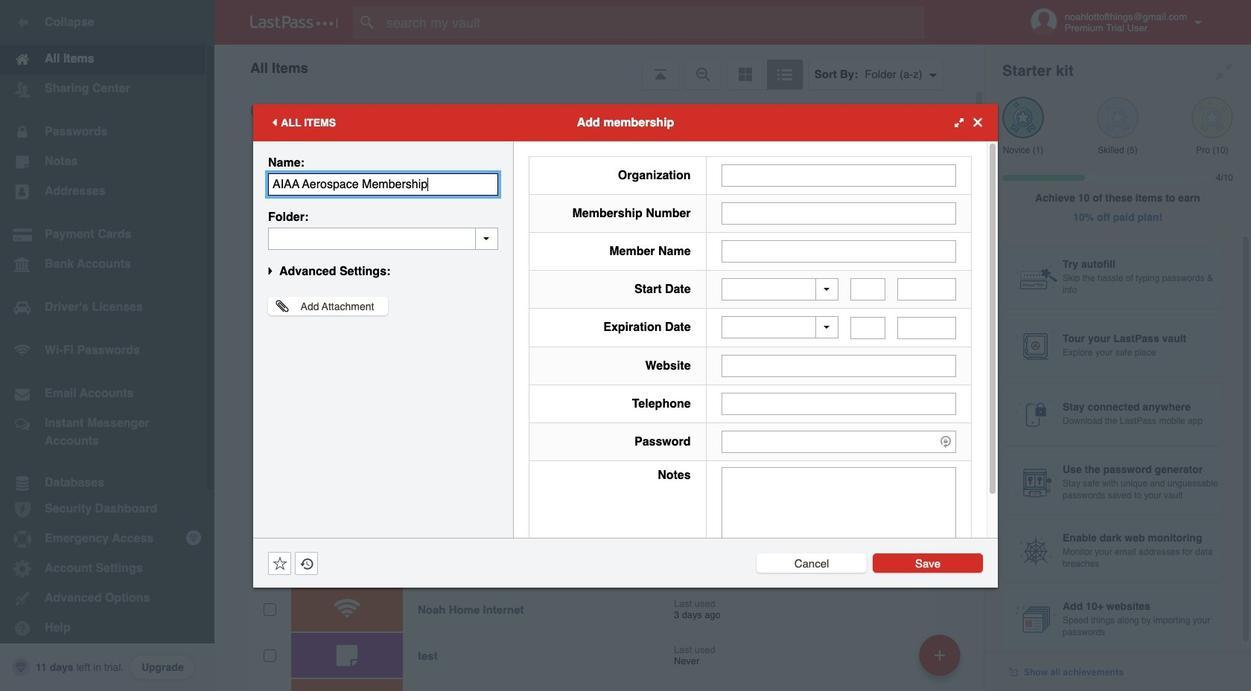 Task type: locate. For each thing, give the bounding box(es) containing it.
None text field
[[721, 164, 956, 187], [268, 227, 498, 250], [897, 317, 956, 339], [721, 355, 956, 377], [721, 393, 956, 415], [721, 164, 956, 187], [268, 227, 498, 250], [897, 317, 956, 339], [721, 355, 956, 377], [721, 393, 956, 415]]

dialog
[[253, 104, 998, 588]]

None password field
[[721, 431, 956, 453]]

new item image
[[935, 650, 945, 661]]

search my vault text field
[[353, 6, 948, 39]]

None text field
[[268, 173, 498, 195], [721, 202, 956, 225], [721, 240, 956, 262], [850, 279, 886, 301], [897, 279, 956, 301], [850, 317, 886, 339], [721, 467, 956, 560], [268, 173, 498, 195], [721, 202, 956, 225], [721, 240, 956, 262], [850, 279, 886, 301], [897, 279, 956, 301], [850, 317, 886, 339], [721, 467, 956, 560]]



Task type: vqa. For each thing, say whether or not it's contained in the screenshot.
New item element
no



Task type: describe. For each thing, give the bounding box(es) containing it.
vault options navigation
[[214, 45, 984, 89]]

lastpass image
[[250, 16, 338, 29]]

Search search field
[[353, 6, 948, 39]]

new item navigation
[[914, 631, 970, 692]]

main navigation navigation
[[0, 0, 214, 692]]



